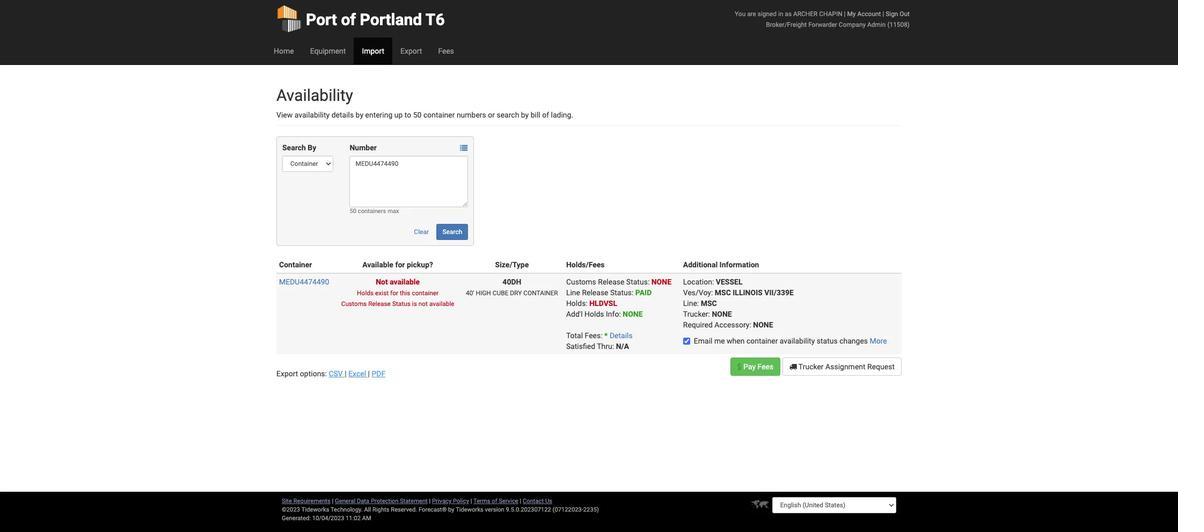 Task type: vqa. For each thing, say whether or not it's contained in the screenshot.


Task type: describe. For each thing, give the bounding box(es) containing it.
version
[[485, 506, 505, 513]]

details link
[[610, 331, 633, 340]]

add'l
[[566, 310, 583, 318]]

sign out link
[[886, 10, 910, 18]]

container
[[524, 289, 558, 297]]

signed
[[758, 10, 777, 18]]

max
[[388, 208, 399, 215]]

(07122023-
[[553, 506, 584, 513]]

holds inside not available holds exist for this container customs release status is not available
[[357, 289, 374, 297]]

info:
[[606, 310, 621, 318]]

by
[[308, 143, 316, 152]]

request
[[868, 362, 895, 371]]

clear button
[[408, 224, 435, 240]]

port of portland t6
[[306, 10, 445, 29]]

t6
[[426, 10, 445, 29]]

trucker
[[799, 362, 824, 371]]

0 horizontal spatial by
[[356, 111, 364, 119]]

policy
[[453, 498, 469, 505]]

paid
[[636, 288, 652, 297]]

this
[[400, 289, 411, 297]]

line:
[[683, 299, 699, 308]]

none up paid
[[652, 278, 672, 286]]

size/type
[[495, 260, 529, 269]]

export options: csv | excel | pdf
[[277, 369, 386, 378]]

high
[[476, 289, 491, 297]]

csv link
[[329, 369, 345, 378]]

generated:
[[282, 515, 311, 522]]

equipment button
[[302, 38, 354, 64]]

not
[[419, 300, 428, 308]]

total fees: * details satisfied thru: n/a
[[566, 331, 633, 351]]

available
[[363, 260, 394, 269]]

to
[[405, 111, 411, 119]]

vessel
[[716, 278, 743, 286]]

in
[[779, 10, 784, 18]]

requirements
[[294, 498, 331, 505]]

release inside not available holds exist for this container customs release status is not available
[[368, 300, 391, 308]]

line
[[566, 288, 580, 297]]

holds inside customs release status : none line release status : paid holds: hldvsl add'l holds info: none
[[585, 310, 604, 318]]

illinois
[[733, 288, 763, 297]]

more link
[[870, 337, 888, 345]]

1 horizontal spatial available
[[430, 300, 455, 308]]

available for pickup?
[[363, 260, 433, 269]]

ves/voy:
[[683, 288, 713, 297]]

customs release status : none line release status : paid holds: hldvsl add'l holds info: none
[[566, 278, 672, 318]]

clear
[[414, 228, 429, 236]]

equipment
[[310, 47, 346, 55]]

broker/freight
[[766, 21, 807, 28]]

site requirements link
[[282, 498, 331, 505]]

admin
[[868, 21, 886, 28]]

contact
[[523, 498, 544, 505]]

| left my
[[844, 10, 846, 18]]

fees inside fees popup button
[[438, 47, 454, 55]]

usd image
[[738, 363, 742, 371]]

export button
[[393, 38, 430, 64]]

are
[[748, 10, 757, 18]]

9.5.0.202307122
[[506, 506, 551, 513]]

hldvsl
[[590, 299, 618, 308]]

you
[[735, 10, 746, 18]]

10/04/2023
[[312, 515, 344, 522]]

2 horizontal spatial by
[[521, 111, 529, 119]]

export for export options: csv | excel | pdf
[[277, 369, 298, 378]]

vii/339e
[[765, 288, 794, 297]]

account
[[858, 10, 881, 18]]

information
[[720, 260, 760, 269]]

1 vertical spatial availability
[[780, 337, 815, 345]]

1 vertical spatial status
[[611, 288, 632, 297]]

all
[[364, 506, 371, 513]]

| up forecast®
[[429, 498, 431, 505]]

forwarder
[[809, 21, 838, 28]]

status inside not available holds exist for this container customs release status is not available
[[392, 300, 411, 308]]

my
[[848, 10, 856, 18]]

sign
[[886, 10, 899, 18]]

| left sign
[[883, 10, 885, 18]]

excel
[[349, 369, 366, 378]]

: left vessel
[[713, 278, 714, 286]]

| left pdf
[[368, 369, 370, 378]]

data
[[357, 498, 370, 505]]

privacy
[[432, 498, 452, 505]]

(11508)
[[888, 21, 910, 28]]

medu4474490 link
[[279, 278, 329, 286]]

of inside 'site requirements | general data protection statement | privacy policy | terms of service | contact us ©2023 tideworks technology. all rights reserved. forecast® by tideworks version 9.5.0.202307122 (07122023-2235) generated: 10/04/2023 11:02 am'
[[492, 498, 498, 505]]

thru:
[[597, 342, 614, 351]]

none right "info:"
[[623, 310, 643, 318]]

pay fees button
[[731, 358, 781, 376]]

portland
[[360, 10, 422, 29]]

number
[[350, 143, 377, 152]]

50 containers max
[[350, 208, 399, 215]]

not
[[376, 278, 388, 286]]

accessory
[[715, 321, 750, 329]]

0 vertical spatial of
[[341, 10, 356, 29]]

when
[[727, 337, 745, 345]]

search for search
[[443, 228, 463, 236]]

: up paid
[[648, 278, 650, 286]]

options:
[[300, 369, 327, 378]]

40dh 40' high cube dry container
[[466, 278, 558, 297]]

Number text field
[[350, 156, 468, 207]]

protection
[[371, 498, 399, 505]]

search by
[[282, 143, 316, 152]]

fees button
[[430, 38, 462, 64]]

is
[[412, 300, 417, 308]]

truck image
[[790, 363, 797, 371]]

lading.
[[551, 111, 574, 119]]

additional information
[[683, 260, 760, 269]]

terms
[[474, 498, 491, 505]]



Task type: locate. For each thing, give the bounding box(es) containing it.
1 vertical spatial export
[[277, 369, 298, 378]]

0 vertical spatial fees
[[438, 47, 454, 55]]

1 horizontal spatial availability
[[780, 337, 815, 345]]

fees right 'pay' at bottom right
[[758, 362, 774, 371]]

export left options:
[[277, 369, 298, 378]]

0 vertical spatial export
[[401, 47, 422, 55]]

available
[[390, 278, 420, 286], [430, 300, 455, 308]]

11:02
[[346, 515, 361, 522]]

home
[[274, 47, 294, 55]]

| right the "csv"
[[345, 369, 347, 378]]

0 horizontal spatial availability
[[295, 111, 330, 119]]

by
[[356, 111, 364, 119], [521, 111, 529, 119], [448, 506, 455, 513]]

1 horizontal spatial export
[[401, 47, 422, 55]]

total
[[566, 331, 583, 340]]

my account link
[[848, 10, 881, 18]]

1 vertical spatial container
[[412, 289, 439, 297]]

status
[[627, 278, 648, 286], [611, 288, 632, 297], [392, 300, 411, 308]]

1 horizontal spatial customs
[[566, 278, 597, 286]]

export for export
[[401, 47, 422, 55]]

email me when container availability status changes more
[[694, 337, 888, 345]]

by left bill
[[521, 111, 529, 119]]

rights
[[373, 506, 390, 513]]

port
[[306, 10, 337, 29]]

assignment
[[826, 362, 866, 371]]

archer
[[794, 10, 818, 18]]

50 left containers
[[350, 208, 357, 215]]

fees:
[[585, 331, 603, 340]]

0 horizontal spatial holds
[[357, 289, 374, 297]]

*
[[605, 331, 608, 340]]

msc down vessel
[[715, 288, 731, 297]]

0 vertical spatial msc
[[715, 288, 731, 297]]

details
[[332, 111, 354, 119]]

1 vertical spatial customs
[[341, 300, 367, 308]]

more
[[870, 337, 888, 345]]

by inside 'site requirements | general data protection statement | privacy policy | terms of service | contact us ©2023 tideworks technology. all rights reserved. forecast® by tideworks version 9.5.0.202307122 (07122023-2235) generated: 10/04/2023 11:02 am'
[[448, 506, 455, 513]]

status up the hldvsl
[[611, 288, 632, 297]]

msc
[[715, 288, 731, 297], [701, 299, 717, 308]]

container right to
[[424, 111, 455, 119]]

0 vertical spatial status
[[627, 278, 648, 286]]

2 vertical spatial status
[[392, 300, 411, 308]]

container up "not" at the left of page
[[412, 289, 439, 297]]

0 vertical spatial for
[[395, 260, 405, 269]]

0 horizontal spatial of
[[341, 10, 356, 29]]

service
[[499, 498, 519, 505]]

pdf
[[372, 369, 386, 378]]

holds:
[[566, 299, 588, 308]]

for
[[395, 260, 405, 269], [390, 289, 398, 297]]

pdf link
[[372, 369, 386, 378]]

search right the clear
[[443, 228, 463, 236]]

status down "this"
[[392, 300, 411, 308]]

none up the accessory
[[712, 310, 732, 318]]

none
[[652, 278, 672, 286], [623, 310, 643, 318], [712, 310, 732, 318], [754, 321, 774, 329]]

pickup?
[[407, 260, 433, 269]]

search
[[497, 111, 519, 119]]

location : vessel ves/voy: msc illinois vii/339e line: msc trucker: none required accessory : none
[[683, 278, 794, 329]]

available up "this"
[[390, 278, 420, 286]]

|
[[844, 10, 846, 18], [883, 10, 885, 18], [345, 369, 347, 378], [368, 369, 370, 378], [332, 498, 334, 505], [429, 498, 431, 505], [471, 498, 472, 505], [520, 498, 522, 505]]

1 vertical spatial release
[[582, 288, 609, 297]]

1 vertical spatial msc
[[701, 299, 717, 308]]

2 vertical spatial release
[[368, 300, 391, 308]]

terms of service link
[[474, 498, 519, 505]]

container up pay fees
[[747, 337, 778, 345]]

forecast®
[[419, 506, 447, 513]]

1 horizontal spatial by
[[448, 506, 455, 513]]

customs down available
[[341, 300, 367, 308]]

required
[[683, 321, 713, 329]]

of up version
[[492, 498, 498, 505]]

: down illinois
[[750, 321, 752, 329]]

msc down ves/voy:
[[701, 299, 717, 308]]

1 vertical spatial for
[[390, 289, 398, 297]]

email
[[694, 337, 713, 345]]

1 horizontal spatial search
[[443, 228, 463, 236]]

n/a
[[616, 342, 629, 351]]

1 horizontal spatial of
[[492, 498, 498, 505]]

out
[[900, 10, 910, 18]]

csv
[[329, 369, 343, 378]]

available right "not" at the left of page
[[430, 300, 455, 308]]

cube
[[493, 289, 509, 297]]

2 vertical spatial of
[[492, 498, 498, 505]]

reserved.
[[391, 506, 417, 513]]

by right details
[[356, 111, 364, 119]]

search left by
[[282, 143, 306, 152]]

you are signed in as archer chapin | my account | sign out broker/freight forwarder company admin (11508)
[[735, 10, 910, 28]]

1 vertical spatial search
[[443, 228, 463, 236]]

search inside search button
[[443, 228, 463, 236]]

0 horizontal spatial available
[[390, 278, 420, 286]]

export inside popup button
[[401, 47, 422, 55]]

availability
[[277, 86, 353, 105]]

chapin
[[820, 10, 843, 18]]

entering
[[365, 111, 393, 119]]

0 vertical spatial release
[[598, 278, 625, 286]]

location
[[683, 278, 713, 286]]

dry
[[510, 289, 522, 297]]

customs inside not available holds exist for this container customs release status is not available
[[341, 300, 367, 308]]

1 horizontal spatial fees
[[758, 362, 774, 371]]

show list image
[[460, 145, 468, 152]]

1 vertical spatial fees
[[758, 362, 774, 371]]

1 vertical spatial 50
[[350, 208, 357, 215]]

export left fees popup button
[[401, 47, 422, 55]]

0 horizontal spatial customs
[[341, 300, 367, 308]]

trucker assignment request
[[797, 362, 895, 371]]

view
[[277, 111, 293, 119]]

0 vertical spatial search
[[282, 143, 306, 152]]

medu4474490
[[279, 278, 329, 286]]

50 right to
[[413, 111, 422, 119]]

0 vertical spatial customs
[[566, 278, 597, 286]]

1 horizontal spatial holds
[[585, 310, 604, 318]]

0 vertical spatial holds
[[357, 289, 374, 297]]

pay fees
[[742, 362, 774, 371]]

None checkbox
[[683, 338, 690, 345]]

:
[[648, 278, 650, 286], [713, 278, 714, 286], [632, 288, 634, 297], [750, 321, 752, 329]]

| up tideworks
[[471, 498, 472, 505]]

status up paid
[[627, 278, 648, 286]]

customs inside customs release status : none line release status : paid holds: hldvsl add'l holds info: none
[[566, 278, 597, 286]]

numbers
[[457, 111, 486, 119]]

by down privacy policy "link"
[[448, 506, 455, 513]]

40dh
[[503, 278, 522, 286]]

privacy policy link
[[432, 498, 469, 505]]

search for search by
[[282, 143, 306, 152]]

for left pickup?
[[395, 260, 405, 269]]

1 vertical spatial holds
[[585, 310, 604, 318]]

container inside not available holds exist for this container customs release status is not available
[[412, 289, 439, 297]]

: left paid
[[632, 288, 634, 297]]

details
[[610, 331, 633, 340]]

0 horizontal spatial search
[[282, 143, 306, 152]]

containers
[[358, 208, 386, 215]]

0 vertical spatial 50
[[413, 111, 422, 119]]

0 vertical spatial available
[[390, 278, 420, 286]]

1 vertical spatial available
[[430, 300, 455, 308]]

release
[[598, 278, 625, 286], [582, 288, 609, 297], [368, 300, 391, 308]]

availability up the truck image
[[780, 337, 815, 345]]

2 vertical spatial container
[[747, 337, 778, 345]]

40'
[[466, 289, 474, 297]]

pay
[[744, 362, 756, 371]]

2 horizontal spatial of
[[542, 111, 549, 119]]

bill
[[531, 111, 541, 119]]

port of portland t6 link
[[277, 0, 445, 38]]

view availability details by entering up to 50 container numbers or search by bill of lading.
[[277, 111, 574, 119]]

site requirements | general data protection statement | privacy policy | terms of service | contact us ©2023 tideworks technology. all rights reserved. forecast® by tideworks version 9.5.0.202307122 (07122023-2235) generated: 10/04/2023 11:02 am
[[282, 498, 599, 522]]

none right the accessory
[[754, 321, 774, 329]]

holds down the hldvsl
[[585, 310, 604, 318]]

contact us link
[[523, 498, 553, 505]]

tideworks
[[456, 506, 484, 513]]

availability down availability on the left of page
[[295, 111, 330, 119]]

us
[[546, 498, 553, 505]]

1 horizontal spatial 50
[[413, 111, 422, 119]]

holds/fees
[[566, 260, 605, 269]]

fees
[[438, 47, 454, 55], [758, 362, 774, 371]]

0 horizontal spatial export
[[277, 369, 298, 378]]

| up 9.5.0.202307122
[[520, 498, 522, 505]]

for left "this"
[[390, 289, 398, 297]]

for inside not available holds exist for this container customs release status is not available
[[390, 289, 398, 297]]

search button
[[437, 224, 468, 240]]

0 vertical spatial container
[[424, 111, 455, 119]]

container
[[279, 260, 312, 269]]

of right bill
[[542, 111, 549, 119]]

1 vertical spatial of
[[542, 111, 549, 119]]

0 horizontal spatial fees
[[438, 47, 454, 55]]

0 horizontal spatial 50
[[350, 208, 357, 215]]

of right port
[[341, 10, 356, 29]]

additional
[[683, 260, 718, 269]]

customs up line
[[566, 278, 597, 286]]

holds left exist on the bottom of the page
[[357, 289, 374, 297]]

0 vertical spatial availability
[[295, 111, 330, 119]]

trucker assignment request button
[[783, 358, 902, 376]]

fees down t6
[[438, 47, 454, 55]]

availability
[[295, 111, 330, 119], [780, 337, 815, 345]]

fees inside "pay fees" button
[[758, 362, 774, 371]]

| left the general
[[332, 498, 334, 505]]



